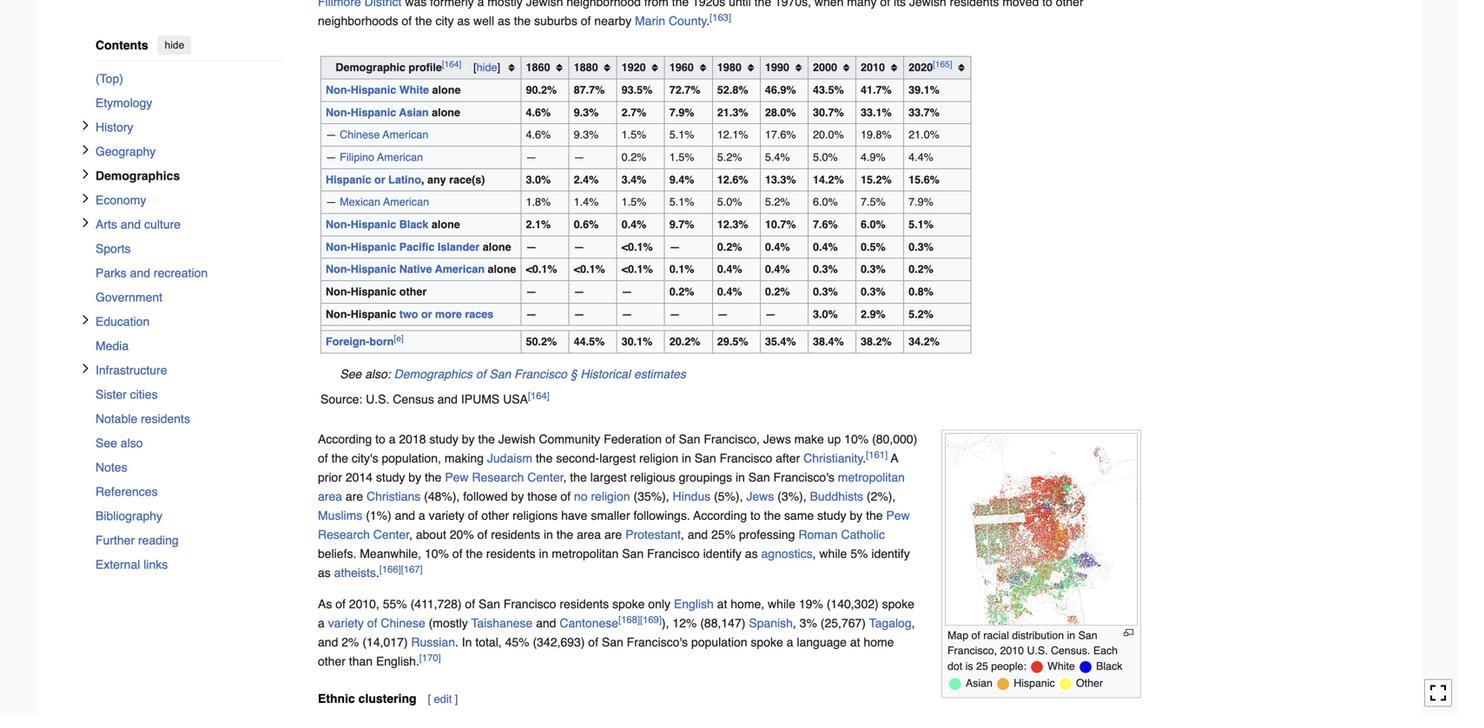 Task type: describe. For each thing, give the bounding box(es) containing it.
0.2% up 35.4%
[[765, 286, 790, 298]]

14.2%
[[813, 174, 844, 186]]

until
[[729, 0, 751, 9]]

by inside according to a 2018 study by the jewish community federation of san francisco, jews make up 10% (80,000) of the city's population, making
[[462, 433, 475, 447]]

geography link
[[96, 139, 283, 164]]

non-hispanic pacific islander alone
[[326, 241, 511, 254]]

1 vertical spatial pew research center link
[[318, 509, 910, 542]]

1 horizontal spatial 2010
[[861, 61, 885, 74]]

0.3% up 0.8%
[[909, 241, 934, 254]]

american for filipino american
[[377, 151, 423, 164]]

<0.1% down 0.6%
[[574, 263, 605, 276]]

⬤ down the people:
[[997, 678, 1010, 690]]

0 vertical spatial white
[[399, 84, 429, 96]]

to inside was formerly a mostly jewish neighborhood from the 1920s until the 1970s, when many of its jewish residents moved to other neighborhoods of the city as well as the suburbs of nearby
[[1043, 0, 1053, 9]]

20.2%
[[670, 336, 701, 349]]

⬤ left other
[[1059, 678, 1073, 690]]

variety of chinese (mostly taishanese and cantonese [168] [169] ), 12% (88,147) spanish , 3% (25,767) tagalog
[[328, 615, 912, 631]]

0.3% down 7.6%
[[813, 263, 838, 276]]

according to a 2018 study by the jewish community federation of san francisco, jews make up 10% (80,000) of the city's population, making
[[318, 433, 918, 466]]

the down "was"
[[415, 14, 432, 28]]

american for mexican american
[[383, 196, 429, 209]]

jews inside are christians (48%), followed by those of no religion (35%), hindus (5%), jews (3%), buddhists (2%), muslims (1%) and a variety of other religions have smaller followings. according to the same study by the
[[747, 490, 774, 504]]

5.1% for 12.1%
[[670, 129, 695, 141]]

35.4%
[[765, 336, 796, 349]]

, inside variety of chinese (mostly taishanese and cantonese [168] [169] ), 12% (88,147) spanish , 3% (25,767) tagalog
[[793, 617, 797, 631]]

of up judaism the second-largest religion in san francisco after christianity . [161]
[[666, 433, 676, 447]]

a
[[891, 452, 899, 466]]

25
[[977, 661, 989, 674]]

other inside . in total, 45% (342,693) of san francisco's population spoke a language at home other than english.
[[318, 655, 346, 669]]

to inside are christians (48%), followed by those of no religion (35%), hindus (5%), jews (3%), buddhists (2%), muslims (1%) and a variety of other religions have smaller followings. according to the same study by the
[[751, 509, 761, 523]]

x small image for economy
[[80, 193, 91, 204]]

of up ipums
[[476, 368, 486, 381]]

religions
[[513, 509, 558, 523]]

of up 20% on the left of the page
[[468, 509, 478, 523]]

culture
[[144, 218, 181, 232]]

of left its
[[880, 0, 891, 9]]

of up prior
[[318, 452, 328, 466]]

islander
[[438, 241, 480, 254]]

12%
[[673, 617, 697, 631]]

1.5% for 9.3%
[[622, 129, 647, 141]]

groupings
[[679, 471, 732, 485]]

was formerly a mostly jewish neighborhood from the 1920s until the 1970s, when many of its jewish residents moved to other neighborhoods of the city as well as the suburbs of nearby
[[318, 0, 1084, 28]]

center for pew research center , the largest religious groupings in san francisco's
[[528, 471, 564, 485]]

and up government
[[130, 266, 150, 280]]

its
[[894, 0, 906, 9]]

muslims
[[318, 509, 363, 523]]

[ edit ]
[[428, 693, 458, 706]]

map
[[948, 630, 969, 643]]

1 vertical spatial or
[[421, 308, 432, 321]]

the up prior
[[332, 452, 348, 466]]

the down "have"
[[557, 528, 574, 542]]

american down islander
[[435, 263, 485, 276]]

0 vertical spatial 5.0%
[[813, 151, 838, 164]]

language
[[797, 636, 847, 650]]

33.7%
[[909, 106, 940, 119]]

0 horizontal spatial 2010
[[349, 598, 376, 612]]

[
[[428, 693, 431, 706]]

and inside variety of chinese (mostly taishanese and cantonese [168] [169] ), 12% (88,147) spanish , 3% (25,767) tagalog
[[536, 617, 556, 631]]

by up catholic
[[850, 509, 863, 523]]

the down mostly
[[514, 14, 531, 28]]

jewish up suburbs
[[526, 0, 563, 9]]

u.s. inside the map of racial distribution in san francisco, 2010 u.s. census. each dot is 25 people:
[[1027, 645, 1048, 658]]

asian inside ⬤ white ⬤ black ⬤ asian ⬤ hispanic ⬤ other
[[966, 678, 993, 690]]

[170]
[[419, 653, 441, 664]]

san up jews link on the bottom
[[749, 471, 770, 485]]

a inside was formerly a mostly jewish neighborhood from the 1920s until the 1970s, when many of its jewish residents moved to other neighborhoods of the city as well as the suburbs of nearby
[[477, 0, 484, 9]]

the down 20% on the left of the page
[[466, 547, 483, 561]]

the down second-
[[570, 471, 587, 485]]

0 horizontal spatial 7.9%
[[670, 106, 695, 119]]

of right as
[[336, 598, 346, 612]]

francisco inside , about 20% of residents in the area are protestant , and 25% professing roman catholic beliefs. meanwhile, 10% of the residents in metropolitan san francisco identify as agnostics
[[647, 547, 700, 561]]

, left 55% on the left bottom
[[376, 598, 380, 612]]

hispanic for asian
[[351, 106, 396, 119]]

(80,000)
[[872, 433, 918, 447]]

of left no
[[561, 490, 571, 504]]

judaism link
[[487, 452, 533, 466]]

estimates
[[634, 368, 686, 381]]

34.2%
[[909, 336, 940, 349]]

[e] link
[[394, 334, 404, 344]]

race(s)
[[449, 174, 485, 186]]

cities
[[130, 388, 158, 402]]

sister cities
[[96, 388, 158, 402]]

0 horizontal spatial 5.0%
[[717, 196, 742, 209]]

by inside the a prior 2014 study by the
[[409, 471, 421, 485]]

<0.1% down 2.1%
[[526, 263, 557, 276]]

see for see also: demographics of san francisco § historical estimates
[[340, 368, 362, 381]]

0 horizontal spatial asian
[[399, 106, 429, 119]]

as
[[318, 598, 332, 612]]

religion inside are christians (48%), followed by those of no religion (35%), hindus (5%), jews (3%), buddhists (2%), muslims (1%) and a variety of other religions have smaller followings. according to the same study by the
[[591, 490, 630, 504]]

jewish inside according to a 2018 study by the jewish community federation of san francisco, jews make up 10% (80,000) of the city's population, making
[[499, 433, 536, 447]]

jews link
[[747, 490, 774, 504]]

0.2% up 0.8%
[[909, 263, 934, 276]]

are inside are christians (48%), followed by those of no religion (35%), hindus (5%), jews (3%), buddhists (2%), muslims (1%) and a variety of other religions have smaller followings. according to the same study by the
[[346, 490, 363, 504]]

x small image for infrastructure
[[80, 364, 91, 374]]

government
[[96, 291, 163, 305]]

and inside source: u.s. census and ipums usa [164]
[[438, 393, 458, 407]]

u.s. inside source: u.s. census and ipums usa [164]
[[366, 393, 390, 407]]

4.6% for 1.5%
[[526, 129, 551, 141]]

as down mostly
[[498, 14, 511, 28]]

hispanic for other
[[351, 286, 396, 298]]

variety inside are christians (48%), followed by those of no religion (35%), hindus (5%), jews (3%), buddhists (2%), muslims (1%) and a variety of other religions have smaller followings. according to the same study by the
[[429, 509, 465, 523]]

[161]
[[866, 450, 888, 461]]

hispanic for pacific
[[351, 241, 396, 254]]

non-hispanic black link
[[326, 218, 429, 231]]

0 horizontal spatial or
[[375, 174, 385, 186]]

references
[[96, 485, 158, 499]]

demographics inside 'note'
[[394, 368, 473, 381]]

the up marin county . [163]
[[672, 0, 689, 9]]

jewish right its
[[910, 0, 947, 9]]

government link
[[96, 285, 283, 310]]

sister
[[96, 388, 127, 402]]

christianity
[[804, 452, 863, 466]]

hide inside hide dropdown button
[[477, 61, 497, 74]]

12.6%
[[717, 174, 749, 186]]

<0.1% down 3.4%
[[622, 241, 653, 254]]

0 vertical spatial 6.0%
[[813, 196, 838, 209]]

0 horizontal spatial spoke
[[613, 598, 645, 612]]

0.2% down 0.1%
[[670, 286, 695, 298]]

[164] inside source: u.s. census and ipums usa [164]
[[528, 391, 550, 402]]

christianity link
[[804, 452, 863, 466]]

of right 20% on the left of the page
[[478, 528, 488, 542]]

largest inside judaism the second-largest religion in san francisco after christianity . [161]
[[600, 452, 636, 466]]

, inside , while 5% identify as
[[813, 547, 816, 561]]

90.2%
[[526, 84, 557, 96]]

2010 inside the map of racial distribution in san francisco, 2010 u.s. census. each dot is 25 people:
[[1000, 645, 1024, 658]]

21.0%
[[909, 129, 940, 141]]

links
[[144, 558, 168, 572]]

[164] inside demographic profile [164]
[[442, 59, 462, 69]]

protestant
[[626, 528, 681, 542]]

[163] link
[[710, 12, 732, 23]]

beliefs.
[[318, 547, 357, 561]]

second-
[[556, 452, 600, 466]]

jews inside according to a 2018 study by the jewish community federation of san francisco, jews make up 10% (80,000) of the city's population, making
[[764, 433, 791, 447]]

demographics link
[[96, 164, 297, 188]]

source: u.s. census and ipums usa [164]
[[321, 391, 550, 407]]

cantonese
[[560, 617, 619, 631]]

religion inside judaism the second-largest religion in san francisco after christianity . [161]
[[639, 452, 679, 466]]

according inside are christians (48%), followed by those of no religion (35%), hindus (5%), jews (3%), buddhists (2%), muslims (1%) and a variety of other religions have smaller followings. according to the same study by the
[[694, 509, 747, 523]]

— chinese american
[[326, 129, 429, 141]]

demographic profile [164]
[[336, 59, 462, 74]]

4.6% for 2.7%
[[526, 106, 551, 119]]

0 vertical spatial chinese
[[340, 129, 380, 141]]

francisco, inside according to a 2018 study by the jewish community federation of san francisco, jews make up 10% (80,000) of the city's population, making
[[704, 433, 760, 447]]

roman
[[799, 528, 838, 542]]

atheists . [166] [167]
[[334, 565, 423, 580]]

1.4%
[[574, 196, 599, 209]]

many
[[847, 0, 877, 9]]

the inside judaism the second-largest religion in san francisco after christianity . [161]
[[536, 452, 553, 466]]

san up taishanese link
[[479, 598, 500, 612]]

⬤ right the people:
[[1031, 661, 1044, 674]]

— filipino american
[[326, 151, 423, 164]]

, while 5% identify as
[[318, 547, 910, 580]]

and inside , and 2% (14,017)
[[318, 636, 338, 650]]

ethnic
[[318, 693, 355, 706]]

, down followings.
[[681, 528, 684, 542]]

christians link
[[367, 490, 421, 504]]

research for pew research center , the largest religious groupings in san francisco's
[[472, 471, 524, 485]]

two or more races link
[[399, 308, 494, 321]]

0.3% down 0.5%
[[861, 263, 886, 276]]

fullscreen image
[[1430, 685, 1447, 702]]

roman catholic link
[[799, 528, 885, 542]]

census.
[[1051, 645, 1091, 658]]

area inside , about 20% of residents in the area are protestant , and 25% professing roman catholic beliefs. meanwhile, 10% of the residents in metropolitan san francisco identify as agnostics
[[577, 528, 601, 542]]

agnostics link
[[762, 547, 813, 561]]

other down native
[[399, 286, 427, 298]]

metropolitan area
[[318, 471, 905, 504]]

6 non- from the top
[[326, 286, 351, 298]]

atheists
[[334, 567, 376, 580]]

20%
[[450, 528, 474, 542]]

infrastructure link
[[96, 358, 283, 383]]

pew research center
[[318, 509, 910, 542]]

demographics inside demographics 'link'
[[96, 169, 180, 183]]

at inside "at home, while 19% (140,302) spoke a"
[[717, 598, 728, 612]]

of inside variety of chinese (mostly taishanese and cantonese [168] [169] ), 12% (88,147) spanish , 3% (25,767) tagalog
[[367, 617, 377, 631]]

2 vertical spatial 5.1%
[[909, 218, 934, 231]]

0 vertical spatial 5.2%
[[717, 151, 742, 164]]

spoke inside . in total, 45% (342,693) of san francisco's population spoke a language at home other than english.
[[751, 636, 783, 650]]

hide inside hide button
[[165, 39, 184, 51]]

variety inside variety of chinese (mostly taishanese and cantonese [168] [169] ), 12% (88,147) spanish , 3% (25,767) tagalog
[[328, 617, 364, 631]]

1 vertical spatial 3.0%
[[813, 308, 838, 321]]

american for chinese american
[[383, 129, 429, 141]]

of inside . in total, 45% (342,693) of san francisco's population spoke a language at home other than english.
[[588, 636, 599, 650]]

the inside the a prior 2014 study by the
[[425, 471, 442, 485]]

0 horizontal spatial black
[[399, 218, 429, 231]]

1 vertical spatial 5.2%
[[765, 196, 790, 209]]

pew research center , the largest religious groupings in san francisco's
[[445, 471, 838, 485]]

born
[[370, 336, 394, 349]]

1 vertical spatial 1.5%
[[670, 151, 695, 164]]

contents
[[96, 38, 148, 52]]

pew for pew research center , the largest religious groupings in san francisco's
[[445, 471, 469, 485]]

while inside "at home, while 19% (140,302) spoke a"
[[768, 598, 796, 612]]

while inside , while 5% identify as
[[820, 547, 847, 561]]

(48%),
[[424, 490, 460, 504]]

1 horizontal spatial [164] link
[[528, 391, 550, 402]]

and inside are christians (48%), followed by those of no religion (35%), hindus (5%), jews (3%), buddhists (2%), muslims (1%) and a variety of other religions have smaller followings. according to the same study by the
[[395, 509, 415, 523]]

san inside the map of racial distribution in san francisco, 2010 u.s. census. each dot is 25 people:
[[1079, 630, 1098, 643]]

non- for non-hispanic asian
[[326, 106, 351, 119]]

population
[[692, 636, 748, 650]]

sports
[[96, 242, 131, 256]]

alone for non-hispanic black alone
[[432, 218, 460, 231]]

area inside "metropolitan area"
[[318, 490, 342, 504]]

41.7%
[[861, 84, 892, 96]]

0.2% down 12.3%
[[717, 241, 742, 254]]

notable
[[96, 412, 137, 426]]

1 horizontal spatial 7.9%
[[909, 196, 934, 209]]

of down the "neighborhood"
[[581, 14, 591, 28]]

25%
[[712, 528, 736, 542]]

of down 20% on the left of the page
[[453, 547, 463, 561]]

, left about
[[410, 528, 413, 542]]

10% inside according to a 2018 study by the jewish community federation of san francisco, jews make up 10% (80,000) of the city's population, making
[[845, 433, 869, 447]]

, inside , and 2% (14,017)
[[912, 617, 915, 631]]

0 horizontal spatial 3.0%
[[526, 174, 551, 186]]

history
[[96, 120, 133, 134]]

francisco's inside . in total, 45% (342,693) of san francisco's population spoke a language at home other than english.
[[627, 636, 688, 650]]

by left those
[[511, 490, 524, 504]]

non- for non-hispanic white
[[326, 84, 351, 96]]

7 non- from the top
[[326, 308, 351, 321]]

44.5%
[[574, 336, 605, 349]]

economy
[[96, 193, 146, 207]]

the up professing
[[764, 509, 781, 523]]

moved
[[1003, 0, 1039, 9]]

the right until
[[755, 0, 772, 9]]

0.3% up 38.4% in the right top of the page
[[813, 286, 838, 298]]

non-hispanic asian link
[[326, 106, 429, 119]]



Task type: vqa. For each thing, say whether or not it's contained in the screenshot.
A prior 2014 study by the
yes



Task type: locate. For each thing, give the bounding box(es) containing it.
pew research center link
[[445, 471, 564, 485], [318, 509, 910, 542]]

5.4%
[[765, 151, 790, 164]]

3 x small image from the top
[[80, 315, 91, 325]]

9.3% for 1.5%
[[574, 129, 599, 141]]

religion up smaller
[[591, 490, 630, 504]]

0 horizontal spatial 6.0%
[[813, 196, 838, 209]]

according up city's
[[318, 433, 372, 447]]

0 vertical spatial 5.1%
[[670, 129, 695, 141]]

4 x small image from the top
[[80, 364, 91, 374]]

hispanic for white
[[351, 84, 396, 96]]

filipino
[[340, 151, 375, 164]]

research for pew research center
[[318, 528, 370, 542]]

0 horizontal spatial according
[[318, 433, 372, 447]]

other inside are christians (48%), followed by those of no religion (35%), hindus (5%), jews (3%), buddhists (2%), muslims (1%) and a variety of other religions have smaller followings. according to the same study by the
[[482, 509, 509, 523]]

0 vertical spatial pew research center link
[[445, 471, 564, 485]]

a up well
[[477, 0, 484, 9]]

francisco up "taishanese"
[[504, 598, 556, 612]]

5.1%
[[670, 129, 695, 141], [670, 196, 695, 209], [909, 218, 934, 231]]

1 horizontal spatial to
[[751, 509, 761, 523]]

1 vertical spatial x small image
[[80, 169, 91, 179]]

0 horizontal spatial [164]
[[442, 59, 462, 69]]

1 vertical spatial 2010
[[349, 598, 376, 612]]

1 horizontal spatial are
[[605, 528, 622, 542]]

1 vertical spatial 5.0%
[[717, 196, 742, 209]]

1.5% down 3.4%
[[622, 196, 647, 209]]

center
[[528, 471, 564, 485], [373, 528, 410, 542]]

identify inside , about 20% of residents in the area are protestant , and 25% professing roman catholic beliefs. meanwhile, 10% of the residents in metropolitan san francisco identify as agnostics
[[703, 547, 742, 561]]

[169] link
[[640, 615, 662, 626]]

2 horizontal spatial to
[[1043, 0, 1053, 9]]

study inside are christians (48%), followed by those of no religion (35%), hindus (5%), jews (3%), buddhists (2%), muslims (1%) and a variety of other religions have smaller followings. according to the same study by the
[[818, 509, 847, 523]]

1 horizontal spatial francisco's
[[774, 471, 835, 485]]

10%
[[845, 433, 869, 447], [425, 547, 449, 561]]

research inside pew research center
[[318, 528, 370, 542]]

[164] link down demographics of san francisco § historical estimates link
[[528, 391, 550, 402]]

0 vertical spatial center
[[528, 471, 564, 485]]

media link
[[96, 334, 283, 358]]

filipino american link
[[340, 151, 423, 164]]

other right 'moved'
[[1056, 0, 1084, 9]]

other
[[1076, 678, 1103, 690]]

x small image
[[80, 120, 91, 131], [80, 169, 91, 179], [80, 218, 91, 228]]

in inside the map of racial distribution in san francisco, 2010 u.s. census. each dot is 25 people:
[[1067, 630, 1076, 643]]

study up christians
[[376, 471, 405, 485]]

2 horizontal spatial 5.2%
[[909, 308, 934, 321]]

0 horizontal spatial to
[[375, 433, 386, 447]]

a inside "at home, while 19% (140,302) spoke a"
[[318, 617, 325, 631]]

study inside according to a 2018 study by the jewish community federation of san francisco, jews make up 10% (80,000) of the city's population, making
[[430, 433, 459, 447]]

1 vertical spatial white
[[1048, 661, 1075, 674]]

russian link
[[411, 636, 455, 650]]

francisco up jews link on the bottom
[[720, 452, 773, 466]]

⬤ up other
[[1079, 661, 1093, 674]]

a inside are christians (48%), followed by those of no religion (35%), hindus (5%), jews (3%), buddhists (2%), muslims (1%) and a variety of other religions have smaller followings. according to the same study by the
[[419, 509, 425, 523]]

those
[[528, 490, 557, 504]]

economy link
[[96, 188, 283, 212]]

alone for non-hispanic white alone
[[432, 84, 461, 96]]

1 vertical spatial at
[[850, 636, 861, 650]]

cantonese link
[[560, 617, 619, 631]]

, left map
[[912, 617, 915, 631]]

hispanic for native
[[351, 263, 396, 276]]

at up (88,147) at the bottom of page
[[717, 598, 728, 612]]

hispanic down the non-hispanic native american link
[[351, 286, 396, 298]]

a down spanish link
[[787, 636, 794, 650]]

0 vertical spatial 2010
[[861, 61, 885, 74]]

5 non- from the top
[[326, 263, 351, 276]]

san up judaism the second-largest religion in san francisco after christianity . [161]
[[679, 433, 701, 447]]

hispanic for black
[[351, 218, 396, 231]]

0 horizontal spatial center
[[373, 528, 410, 542]]

0 horizontal spatial [164] link
[[442, 59, 462, 69]]

professing
[[739, 528, 795, 542]]

1 vertical spatial hide
[[477, 61, 497, 74]]

non- for non-hispanic pacific islander
[[326, 241, 351, 254]]

0 vertical spatial pew
[[445, 471, 469, 485]]

1 vertical spatial research
[[318, 528, 370, 542]]

1 x small image from the top
[[80, 120, 91, 131]]

x small image for history
[[80, 120, 91, 131]]

as right city
[[457, 14, 470, 28]]

identify inside , while 5% identify as
[[872, 547, 910, 561]]

. inside judaism the second-largest religion in san francisco after christianity . [161]
[[863, 452, 866, 466]]

hispanic or latino link
[[326, 174, 421, 186]]

san inside according to a 2018 study by the jewish community federation of san francisco, jews make up 10% (80,000) of the city's population, making
[[679, 433, 701, 447]]

0 vertical spatial to
[[1043, 0, 1053, 9]]

10% right "up"
[[845, 433, 869, 447]]

also
[[121, 437, 143, 451]]

agnostics
[[762, 547, 813, 561]]

well
[[474, 14, 494, 28]]

1 vertical spatial center
[[373, 528, 410, 542]]

other
[[1056, 0, 1084, 9], [399, 286, 427, 298], [482, 509, 509, 523], [318, 655, 346, 669]]

study down buddhists
[[818, 509, 847, 523]]

see also: demographics of san francisco § historical estimates
[[340, 368, 686, 381]]

2 non- from the top
[[326, 106, 351, 119]]

smaller
[[591, 509, 630, 523]]

parks and recreation
[[96, 266, 208, 280]]

san inside . in total, 45% (342,693) of san francisco's population spoke a language at home other than english.
[[602, 636, 624, 650]]

2 vertical spatial x small image
[[80, 218, 91, 228]]

2 vertical spatial to
[[751, 509, 761, 523]]

4 non- from the top
[[326, 241, 351, 254]]

center for pew research center
[[373, 528, 410, 542]]

(1%)
[[366, 509, 392, 523]]

[168] link
[[619, 615, 640, 626]]

1 horizontal spatial spoke
[[751, 636, 783, 650]]

center up meanwhile,
[[373, 528, 410, 542]]

a inside . in total, 45% (342,693) of san francisco's population spoke a language at home other than english.
[[787, 636, 794, 650]]

1.5% for 1.4%
[[622, 196, 647, 209]]

1 horizontal spatial center
[[528, 471, 564, 485]]

metropolitan inside "metropolitan area"
[[838, 471, 905, 485]]

as inside , while 5% identify as
[[318, 567, 331, 580]]

3 x small image from the top
[[80, 218, 91, 228]]

1 horizontal spatial pew
[[887, 509, 910, 523]]

making
[[445, 452, 484, 466]]

pew for pew research center
[[887, 509, 910, 523]]

1 vertical spatial according
[[694, 509, 747, 523]]

(35%),
[[634, 490, 670, 504]]

2010 up 41.7%
[[861, 61, 885, 74]]

1 vertical spatial while
[[768, 598, 796, 612]]

(top)
[[96, 72, 123, 86]]

. inside . in total, 45% (342,693) of san francisco's population spoke a language at home other than english.
[[455, 636, 459, 650]]

francisco down protestant
[[647, 547, 700, 561]]

hispanic
[[351, 84, 396, 96], [351, 106, 396, 119], [326, 174, 371, 186], [351, 218, 396, 231], [351, 241, 396, 254], [351, 263, 396, 276], [351, 286, 396, 298], [351, 308, 396, 321], [1014, 678, 1055, 690]]

1 horizontal spatial at
[[850, 636, 861, 650]]

1.5% up 9.4%
[[670, 151, 695, 164]]

, down second-
[[564, 471, 567, 485]]

a down as
[[318, 617, 325, 631]]

asian down non-hispanic white alone on the top of page
[[399, 106, 429, 119]]

non- for non-hispanic black
[[326, 218, 351, 231]]

as inside , about 20% of residents in the area are protestant , and 25% professing roman catholic beliefs. meanwhile, 10% of the residents in metropolitan san francisco identify as agnostics
[[745, 547, 758, 561]]

1 vertical spatial see
[[96, 437, 117, 451]]

29.5%
[[717, 336, 749, 349]]

[166] link
[[380, 565, 401, 576]]

the up making
[[478, 433, 495, 447]]

same
[[784, 509, 814, 523]]

san inside 'note'
[[489, 368, 511, 381]]

1 vertical spatial demographics
[[394, 368, 473, 381]]

0 vertical spatial 1.5%
[[622, 129, 647, 141]]

0 vertical spatial demographics
[[96, 169, 180, 183]]

2 x small image from the top
[[80, 169, 91, 179]]

white inside ⬤ white ⬤ black ⬤ asian ⬤ hispanic ⬤ other
[[1048, 661, 1075, 674]]

san inside judaism the second-largest religion in san francisco after christianity . [161]
[[695, 452, 717, 466]]

4.6%
[[526, 106, 551, 119], [526, 129, 551, 141]]

—
[[326, 129, 337, 141], [326, 151, 337, 164], [526, 151, 537, 164], [574, 151, 585, 164], [326, 196, 337, 209], [526, 241, 537, 254], [574, 241, 585, 254], [670, 241, 681, 254], [526, 286, 537, 298], [574, 286, 585, 298], [622, 286, 633, 298], [526, 308, 537, 321], [574, 308, 585, 321], [622, 308, 633, 321], [670, 308, 681, 321], [717, 308, 728, 321], [765, 308, 776, 321]]

are christians (48%), followed by those of no religion (35%), hindus (5%), jews (3%), buddhists (2%), muslims (1%) and a variety of other religions have smaller followings. according to the same study by the
[[318, 490, 896, 523]]

<0.1%
[[622, 241, 653, 254], [526, 263, 557, 276], [574, 263, 605, 276], [622, 263, 653, 276]]

1 vertical spatial 9.3%
[[574, 129, 599, 141]]

2 9.3% from the top
[[574, 129, 599, 141]]

non-hispanic native american alone
[[326, 263, 516, 276]]

san down variety of chinese (mostly taishanese and cantonese [168] [169] ), 12% (88,147) spanish , 3% (25,767) tagalog
[[602, 636, 624, 650]]

metropolitan inside , about 20% of residents in the area are protestant , and 25% professing roman catholic beliefs. meanwhile, 10% of the residents in metropolitan san francisco identify as agnostics
[[552, 547, 619, 561]]

spoke inside "at home, while 19% (140,302) spoke a"
[[882, 598, 915, 612]]

2 4.6% from the top
[[526, 129, 551, 141]]

asian down 25
[[966, 678, 993, 690]]

pew research center link down judaism
[[445, 471, 564, 485]]

each
[[1094, 645, 1118, 658]]

.
[[707, 14, 710, 28], [863, 452, 866, 466], [376, 567, 380, 580], [455, 636, 459, 650]]

9.3% for 2.7%
[[574, 106, 599, 119]]

0 horizontal spatial white
[[399, 84, 429, 96]]

2 x small image from the top
[[80, 193, 91, 204]]

non- for non-hispanic native american
[[326, 263, 351, 276]]

arts
[[96, 218, 117, 232]]

chinese up the filipino
[[340, 129, 380, 141]]

1 horizontal spatial metropolitan
[[838, 471, 905, 485]]

as of 2010 , 55% (411,728) of san francisco residents spoke only english
[[318, 598, 714, 612]]

x small image for geography
[[80, 145, 91, 155]]

0 vertical spatial 9.3%
[[574, 106, 599, 119]]

5.1% for 5.0%
[[670, 196, 695, 209]]

2 horizontal spatial spoke
[[882, 598, 915, 612]]

1 x small image from the top
[[80, 145, 91, 155]]

. inside atheists . [166] [167]
[[376, 567, 380, 580]]

10% inside , about 20% of residents in the area are protestant , and 25% professing roman catholic beliefs. meanwhile, 10% of the residents in metropolitan san francisco identify as agnostics
[[425, 547, 449, 561]]

or
[[375, 174, 385, 186], [421, 308, 432, 321]]

spoke up [168] link
[[613, 598, 645, 612]]

1 horizontal spatial 5.0%
[[813, 151, 838, 164]]

buddhists link
[[810, 490, 864, 504]]

religion up religious
[[639, 452, 679, 466]]

0.2% up 3.4%
[[622, 151, 647, 164]]

19.8%
[[861, 129, 892, 141]]

1 identify from the left
[[703, 547, 742, 561]]

⬤ down dot
[[949, 678, 962, 690]]

39.1%
[[909, 84, 940, 96]]

0 horizontal spatial are
[[346, 490, 363, 504]]

u.s. down also: at the bottom left of the page
[[366, 393, 390, 407]]

<0.1% left 0.1%
[[622, 263, 653, 276]]

0 vertical spatial see
[[340, 368, 362, 381]]

according inside according to a 2018 study by the jewish community federation of san francisco, jews make up 10% (80,000) of the city's population, making
[[318, 433, 372, 447]]

0 vertical spatial variety
[[429, 509, 465, 523]]

russian
[[411, 636, 455, 650]]

largest up no religion link at the left bottom of page
[[590, 471, 627, 485]]

2 identify from the left
[[872, 547, 910, 561]]

clustering
[[359, 693, 417, 706]]

9.4%
[[670, 174, 695, 186]]

pew down making
[[445, 471, 469, 485]]

residents inside was formerly a mostly jewish neighborhood from the 1920s until the 1970s, when many of its jewish residents moved to other neighborhoods of the city as well as the suburbs of nearby
[[950, 0, 999, 9]]

1 vertical spatial study
[[376, 471, 405, 485]]

x small image
[[80, 145, 91, 155], [80, 193, 91, 204], [80, 315, 91, 325], [80, 364, 91, 374]]

38.4%
[[813, 336, 844, 349]]

0.1%
[[670, 263, 695, 276]]

0 vertical spatial according
[[318, 433, 372, 447]]

0 horizontal spatial hide
[[165, 39, 184, 51]]

0 vertical spatial 10%
[[845, 433, 869, 447]]

etymology
[[96, 96, 152, 110]]

english link
[[674, 598, 714, 612]]

san up the census.
[[1079, 630, 1098, 643]]

to right 'moved'
[[1043, 0, 1053, 9]]

black down each
[[1097, 661, 1123, 674]]

san inside , about 20% of residents in the area are protestant , and 25% professing roman catholic beliefs. meanwhile, 10% of the residents in metropolitan san francisco identify as agnostics
[[622, 547, 644, 561]]

other inside was formerly a mostly jewish neighborhood from the 1920s until the 1970s, when many of its jewish residents moved to other neighborhoods of the city as well as the suburbs of nearby
[[1056, 0, 1084, 9]]

19%
[[799, 598, 824, 612]]

to inside according to a 2018 study by the jewish community federation of san francisco, jews make up 10% (80,000) of the city's population, making
[[375, 433, 386, 447]]

after
[[776, 452, 800, 466]]

identify down 25% in the bottom of the page
[[703, 547, 742, 561]]

and up '(342,693)'
[[536, 617, 556, 631]]

x small image for education
[[80, 315, 91, 325]]

of inside the map of racial distribution in san francisco, 2010 u.s. census. each dot is 25 people:
[[972, 630, 981, 643]]

2 vertical spatial 2010
[[1000, 645, 1024, 658]]

references link
[[96, 480, 283, 504]]

1 vertical spatial to
[[375, 433, 386, 447]]

u.s.
[[366, 393, 390, 407], [1027, 645, 1048, 658]]

1 horizontal spatial black
[[1097, 661, 1123, 674]]

the down the '(2%),'
[[866, 509, 883, 523]]

other down 2%
[[318, 655, 346, 669]]

10% down about
[[425, 547, 449, 561]]

3 non- from the top
[[326, 218, 351, 231]]

in inside judaism the second-largest religion in san francisco after christianity . [161]
[[682, 452, 692, 466]]

1 vertical spatial u.s.
[[1027, 645, 1048, 658]]

at inside . in total, 45% (342,693) of san francisco's population spoke a language at home other than english.
[[850, 636, 861, 650]]

15.2%
[[861, 174, 892, 186]]

6.0%
[[813, 196, 838, 209], [861, 218, 886, 231]]

2%
[[342, 636, 359, 650]]

further reading link
[[96, 529, 283, 553]]

census
[[393, 393, 434, 407]]

francisco down 50.2% at the left top
[[514, 368, 567, 381]]

area down prior
[[318, 490, 342, 504]]

and inside , about 20% of residents in the area are protestant , and 25% professing roman catholic beliefs. meanwhile, 10% of the residents in metropolitan san francisco identify as agnostics
[[688, 528, 708, 542]]

hispanic inside ⬤ white ⬤ black ⬤ asian ⬤ hispanic ⬤ other
[[1014, 678, 1055, 690]]

0 vertical spatial [164]
[[442, 59, 462, 69]]

hide button
[[158, 36, 191, 55]]

map of racial distribution in san francisco, 2010 u.s. census. each dot is 25 people:
[[948, 630, 1118, 674]]

1 horizontal spatial while
[[820, 547, 847, 561]]

0 vertical spatial are
[[346, 490, 363, 504]]

center inside pew research center
[[373, 528, 410, 542]]

9.3% up 2.4%
[[574, 129, 599, 141]]

0 vertical spatial black
[[399, 218, 429, 231]]

1 vertical spatial black
[[1097, 661, 1123, 674]]

area down "have"
[[577, 528, 601, 542]]

),
[[662, 617, 669, 631]]

x small image for arts and culture
[[80, 218, 91, 228]]

alone for non-hispanic asian alone
[[432, 106, 460, 119]]

1880
[[574, 61, 598, 74]]

1 9.3% from the top
[[574, 106, 599, 119]]

note
[[321, 365, 972, 384]]

0 vertical spatial [164] link
[[442, 59, 462, 69]]

1 vertical spatial 7.9%
[[909, 196, 934, 209]]

marin county link
[[635, 14, 707, 28]]

center up those
[[528, 471, 564, 485]]

see up notes
[[96, 437, 117, 451]]

⬤
[[1031, 661, 1044, 674], [1079, 661, 1093, 674], [949, 678, 962, 690], [997, 678, 1010, 690], [1059, 678, 1073, 690]]

san
[[489, 368, 511, 381], [679, 433, 701, 447], [695, 452, 717, 466], [749, 471, 770, 485], [622, 547, 644, 561], [479, 598, 500, 612], [1079, 630, 1098, 643], [602, 636, 624, 650]]

2 vertical spatial study
[[818, 509, 847, 523]]

0.8%
[[909, 286, 934, 298]]

are down smaller
[[605, 528, 622, 542]]

1 horizontal spatial chinese
[[381, 617, 425, 631]]

0.4%
[[622, 218, 647, 231], [765, 241, 790, 254], [813, 241, 838, 254], [717, 263, 742, 276], [765, 263, 790, 276], [717, 286, 742, 298]]

hindus
[[673, 490, 711, 504]]

chinese down 55% on the left bottom
[[381, 617, 425, 631]]

0 horizontal spatial study
[[376, 471, 405, 485]]

1 horizontal spatial variety
[[429, 509, 465, 523]]

0 horizontal spatial chinese
[[340, 129, 380, 141]]

variety up 2%
[[328, 617, 364, 631]]

0 vertical spatial metropolitan
[[838, 471, 905, 485]]

u.s. down distribution
[[1027, 645, 1048, 658]]

1 horizontal spatial according
[[694, 509, 747, 523]]

jews left (3%),
[[747, 490, 774, 504]]

no religion link
[[574, 490, 630, 504]]

0 vertical spatial study
[[430, 433, 459, 447]]

1 vertical spatial religion
[[591, 490, 630, 504]]

study inside the a prior 2014 study by the
[[376, 471, 405, 485]]

american down non-hispanic asian alone
[[383, 129, 429, 141]]

, down roman
[[813, 547, 816, 561]]

[168]
[[619, 615, 640, 626]]

san up groupings
[[695, 452, 717, 466]]

hispanic down the filipino
[[326, 174, 371, 186]]

hispanic up — chinese american
[[351, 106, 396, 119]]

followings.
[[634, 509, 690, 523]]

education
[[96, 315, 150, 329]]

1 non- from the top
[[326, 84, 351, 96]]

0 horizontal spatial identify
[[703, 547, 742, 561]]

0 vertical spatial asian
[[399, 106, 429, 119]]

. inside marin county . [163]
[[707, 14, 710, 28]]

bibliography link
[[96, 504, 283, 529]]

0 horizontal spatial at
[[717, 598, 728, 612]]

1 vertical spatial largest
[[590, 471, 627, 485]]

pew inside pew research center
[[887, 509, 910, 523]]

jews up after
[[764, 433, 791, 447]]

2 vertical spatial 5.2%
[[909, 308, 934, 321]]

, left 3%
[[793, 617, 797, 631]]

x small image for demographics
[[80, 169, 91, 179]]

and right arts
[[121, 218, 141, 232]]

a inside according to a 2018 study by the jewish community federation of san francisco, jews make up 10% (80,000) of the city's population, making
[[389, 433, 396, 447]]

jewish up 'judaism' link
[[499, 433, 536, 447]]

5.2% up 12.6%
[[717, 151, 742, 164]]

note containing see also:
[[321, 365, 972, 384]]

research down judaism
[[472, 471, 524, 485]]

spoke down spanish link
[[751, 636, 783, 650]]

chinese inside variety of chinese (mostly taishanese and cantonese [168] [169] ), 12% (88,147) spanish , 3% (25,767) tagalog
[[381, 617, 425, 631]]

, and 2% (14,017)
[[318, 617, 915, 650]]

0 horizontal spatial pew
[[445, 471, 469, 485]]

as down beliefs.
[[318, 567, 331, 580]]

francisco, inside the map of racial distribution in san francisco, 2010 u.s. census. each dot is 25 people:
[[948, 645, 997, 658]]

are inside , about 20% of residents in the area are protestant , and 25% professing roman catholic beliefs. meanwhile, 10% of the residents in metropolitan san francisco identify as agnostics
[[605, 528, 622, 542]]

while down roman catholic link
[[820, 547, 847, 561]]

0 horizontal spatial area
[[318, 490, 342, 504]]

pew research center link down no religion link at the left bottom of page
[[318, 509, 910, 542]]

1 horizontal spatial white
[[1048, 661, 1075, 674]]

spanish
[[749, 617, 793, 631]]

2020
[[909, 61, 933, 74]]

1 horizontal spatial 6.0%
[[861, 218, 886, 231]]

chinese
[[340, 129, 380, 141], [381, 617, 425, 631]]

taishanese link
[[471, 617, 533, 631]]

hispanic up non-hispanic other
[[351, 263, 396, 276]]

pew down the '(2%),'
[[887, 509, 910, 523]]

history link
[[96, 115, 283, 139]]

15.6%
[[909, 174, 940, 186]]

1 horizontal spatial study
[[430, 433, 459, 447]]

6.0% up 7.6%
[[813, 196, 838, 209]]

of down "was"
[[402, 14, 412, 28]]

while up spanish link
[[768, 598, 796, 612]]

0.3% up "2.9%"
[[861, 286, 886, 298]]

at down (25,767)
[[850, 636, 861, 650]]

francisco, up 'is'
[[948, 645, 997, 658]]

2 vertical spatial 1.5%
[[622, 196, 647, 209]]

variety
[[429, 509, 465, 523], [328, 617, 364, 631]]

4.9%
[[861, 151, 886, 164]]

1 vertical spatial 6.0%
[[861, 218, 886, 231]]

of up (mostly on the bottom left
[[465, 598, 475, 612]]

1.5% down "2.7%" on the left top of the page
[[622, 129, 647, 141]]

x small image left economy
[[80, 193, 91, 204]]

1920s
[[692, 0, 726, 9]]

francisco inside judaism the second-largest religion in san francisco after christianity . [161]
[[720, 452, 773, 466]]

0 horizontal spatial while
[[768, 598, 796, 612]]

francisco inside 'note'
[[514, 368, 567, 381]]

1 4.6% from the top
[[526, 106, 551, 119]]

20.0%
[[813, 129, 844, 141]]

hispanic for two
[[351, 308, 396, 321]]

1 vertical spatial jews
[[747, 490, 774, 504]]

0 vertical spatial x small image
[[80, 120, 91, 131]]

black inside ⬤ white ⬤ black ⬤ asian ⬤ hispanic ⬤ other
[[1097, 661, 1123, 674]]

, left any
[[421, 174, 424, 186]]

2 horizontal spatial 2010
[[1000, 645, 1024, 658]]

1 vertical spatial 10%
[[425, 547, 449, 561]]

1 vertical spatial 5.1%
[[670, 196, 695, 209]]

metropolitan up the '(2%),'
[[838, 471, 905, 485]]

50.2%
[[526, 336, 557, 349]]

see for see also
[[96, 437, 117, 451]]

, about 20% of residents in the area are protestant , and 25% professing roman catholic beliefs. meanwhile, 10% of the residents in metropolitan san francisco identify as agnostics
[[318, 528, 885, 561]]



